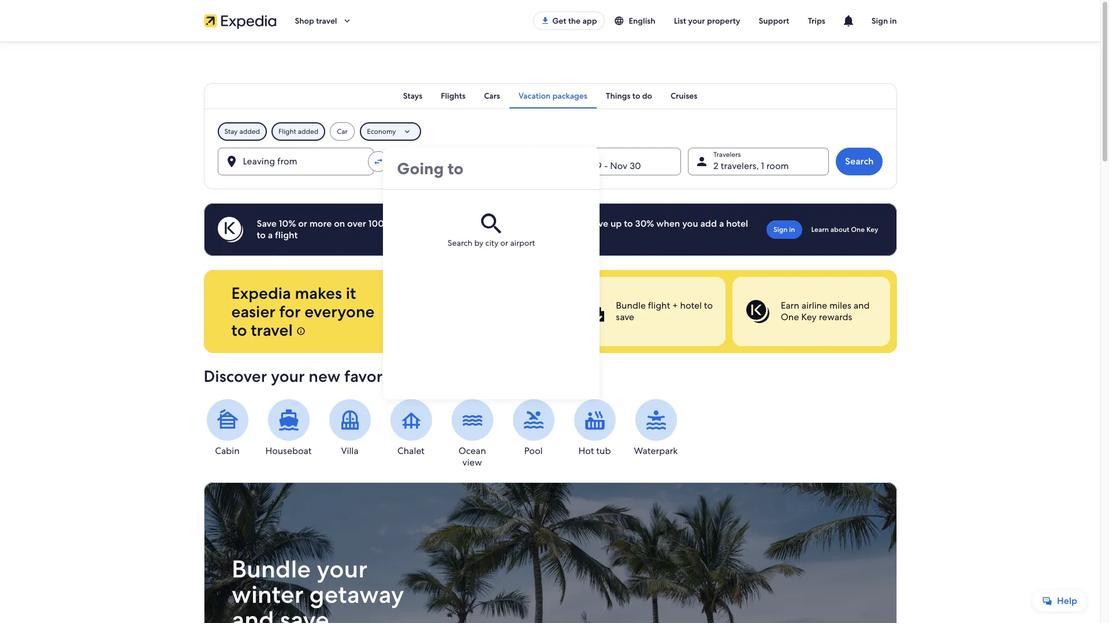 Task type: vqa. For each thing, say whether or not it's contained in the screenshot.
location. at the left top
no



Task type: describe. For each thing, give the bounding box(es) containing it.
1 horizontal spatial key
[[866, 225, 878, 235]]

1 vertical spatial or
[[500, 238, 508, 248]]

shop travel
[[295, 16, 337, 26]]

30
[[630, 160, 641, 172]]

the
[[568, 16, 581, 26]]

save 10% or more on over 100,000 hotels with member prices. also, members save up to 30% when you add a hotel to a flight
[[257, 218, 748, 241]]

hot tub
[[579, 445, 611, 457]]

property
[[707, 16, 740, 26]]

flight inside bundle flight + hotel to save
[[648, 300, 670, 312]]

one inside earn airline miles and one key rewards
[[780, 311, 799, 323]]

for
[[279, 302, 301, 322]]

hotel inside bundle flight + hotel to save
[[680, 300, 702, 312]]

about
[[830, 225, 849, 235]]

stays link
[[394, 83, 432, 109]]

save for bundle flight + hotel to save
[[616, 311, 634, 323]]

or inside save 10% or more on over 100,000 hotels with member prices. also, members save up to 30% when you add a hotel to a flight
[[298, 218, 307, 230]]

get
[[552, 16, 566, 26]]

search for search
[[845, 155, 874, 168]]

search for search by city or airport
[[448, 238, 472, 248]]

flight
[[278, 127, 296, 136]]

1
[[761, 160, 764, 172]]

discover
[[204, 366, 267, 387]]

list your property
[[674, 16, 740, 26]]

car
[[337, 127, 348, 136]]

to inside bundle flight + hotel to save
[[704, 300, 713, 312]]

earn
[[780, 300, 799, 312]]

search button
[[836, 148, 883, 176]]

0 horizontal spatial a
[[268, 229, 273, 241]]

room
[[766, 160, 789, 172]]

packages
[[552, 91, 587, 101]]

29
[[591, 160, 602, 172]]

learn
[[811, 225, 829, 235]]

2 travelers, 1 room button
[[688, 148, 829, 176]]

-
[[604, 160, 608, 172]]

things
[[606, 91, 630, 101]]

cruises link
[[661, 83, 707, 109]]

add
[[700, 218, 717, 230]]

airline
[[801, 300, 827, 312]]

up
[[611, 218, 622, 230]]

with
[[435, 218, 453, 230]]

swap origin and destination values image
[[373, 157, 384, 167]]

flight added
[[278, 127, 318, 136]]

2
[[713, 160, 718, 172]]

makes
[[295, 283, 342, 304]]

3 out of 3 element
[[732, 277, 890, 347]]

trailing image
[[342, 16, 352, 26]]

bundle flight + hotel to save
[[616, 300, 713, 323]]

sign in link
[[767, 221, 802, 239]]

save
[[257, 218, 277, 230]]

pool
[[524, 445, 543, 457]]

stay
[[224, 127, 238, 136]]

villa
[[341, 445, 358, 457]]

by
[[474, 238, 483, 248]]

xsmall image
[[297, 327, 306, 336]]

houseboat
[[265, 445, 312, 457]]

trips link
[[799, 10, 835, 31]]

english
[[629, 16, 655, 26]]

flights
[[441, 91, 466, 101]]

easier
[[231, 302, 275, 322]]

economy
[[367, 127, 396, 136]]

to inside expedia makes it easier for everyone to travel
[[231, 320, 247, 341]]

you
[[682, 218, 698, 230]]

flights link
[[432, 83, 475, 109]]

expedia
[[231, 283, 291, 304]]

travel sale activities deals image
[[204, 483, 897, 624]]

it
[[346, 283, 356, 304]]

travel inside dropdown button
[[316, 16, 337, 26]]

your for list
[[688, 16, 705, 26]]

over
[[347, 218, 366, 230]]

stay
[[406, 366, 436, 387]]

favorite
[[344, 366, 402, 387]]

ocean
[[458, 445, 486, 457]]

member
[[456, 218, 492, 230]]

+
[[672, 300, 678, 312]]

vacation packages link
[[509, 83, 597, 109]]

get the app
[[552, 16, 597, 26]]

1 horizontal spatial a
[[719, 218, 724, 230]]

winter
[[231, 579, 303, 611]]

sign in inside bundle your winter getaway and save main content
[[773, 225, 795, 235]]

pool button
[[510, 400, 557, 457]]

view
[[462, 457, 482, 469]]

2 travelers, 1 room
[[713, 160, 789, 172]]

on
[[334, 218, 345, 230]]

nov 29 - nov 30
[[572, 160, 641, 172]]

0 vertical spatial one
[[851, 225, 865, 235]]

2 nov from the left
[[610, 160, 627, 172]]

hotels
[[407, 218, 433, 230]]

ocean view
[[458, 445, 486, 469]]

new
[[309, 366, 340, 387]]

added for flight added
[[298, 127, 318, 136]]

to right up
[[624, 218, 633, 230]]

city
[[485, 238, 498, 248]]

miles
[[829, 300, 851, 312]]

when
[[656, 218, 680, 230]]

members
[[547, 218, 587, 230]]

do
[[642, 91, 652, 101]]

search by city or airport
[[448, 238, 535, 248]]

small image
[[614, 16, 624, 26]]

and inside bundle your winter getaway and save
[[231, 605, 274, 624]]

cabin
[[215, 445, 240, 457]]



Task type: locate. For each thing, give the bounding box(es) containing it.
list your property link
[[665, 10, 750, 31]]

sign in right communication center icon
[[872, 16, 897, 26]]

one left airline
[[780, 311, 799, 323]]

travel
[[316, 16, 337, 26], [251, 320, 293, 341]]

1 vertical spatial in
[[789, 225, 795, 235]]

hotel inside save 10% or more on over 100,000 hotels with member prices. also, members save up to 30% when you add a hotel to a flight
[[726, 218, 748, 230]]

in inside "dropdown button"
[[890, 16, 897, 26]]

0 horizontal spatial sign in
[[773, 225, 795, 235]]

2 horizontal spatial your
[[688, 16, 705, 26]]

vacation packages
[[519, 91, 587, 101]]

sign right communication center icon
[[872, 16, 888, 26]]

your for bundle
[[316, 554, 367, 586]]

0 horizontal spatial flight
[[275, 229, 298, 241]]

2 added from the left
[[298, 127, 318, 136]]

cabin button
[[204, 400, 251, 457]]

learn about one key link
[[807, 221, 883, 239]]

trips
[[808, 16, 825, 26]]

tub
[[596, 445, 611, 457]]

app
[[582, 16, 597, 26]]

1 horizontal spatial bundle
[[616, 300, 645, 312]]

villa button
[[326, 400, 373, 457]]

list
[[674, 16, 686, 26]]

0 horizontal spatial travel
[[251, 320, 293, 341]]

hot tub button
[[571, 400, 618, 457]]

or
[[298, 218, 307, 230], [500, 238, 508, 248]]

expedia logo image
[[204, 13, 276, 29]]

1 vertical spatial one
[[780, 311, 799, 323]]

in right communication center icon
[[890, 16, 897, 26]]

key right earn
[[801, 311, 816, 323]]

0 horizontal spatial save
[[280, 605, 329, 624]]

travel left the trailing icon
[[316, 16, 337, 26]]

flight
[[275, 229, 298, 241], [648, 300, 670, 312]]

1 nov from the left
[[572, 160, 589, 172]]

getaway
[[309, 579, 404, 611]]

support
[[759, 16, 789, 26]]

sign in
[[872, 16, 897, 26], [773, 225, 795, 235]]

bundle for bundle flight + hotel to save
[[616, 300, 645, 312]]

1 vertical spatial hotel
[[680, 300, 702, 312]]

1 vertical spatial flight
[[648, 300, 670, 312]]

0 horizontal spatial bundle
[[231, 554, 311, 586]]

1 horizontal spatial flight
[[648, 300, 670, 312]]

ocean view button
[[449, 400, 496, 469]]

things to do link
[[597, 83, 661, 109]]

tab list
[[204, 83, 897, 109]]

bundle
[[616, 300, 645, 312], [231, 554, 311, 586]]

save inside bundle your winter getaway and save
[[280, 605, 329, 624]]

2 out of 3 element
[[567, 277, 725, 347]]

in inside main content
[[789, 225, 795, 235]]

1 horizontal spatial your
[[316, 554, 367, 586]]

2 vertical spatial save
[[280, 605, 329, 624]]

get the app link
[[533, 12, 604, 30]]

0 vertical spatial sign
[[872, 16, 888, 26]]

0 horizontal spatial hotel
[[680, 300, 702, 312]]

0 horizontal spatial nov
[[572, 160, 589, 172]]

nov left 29
[[572, 160, 589, 172]]

10%
[[279, 218, 296, 230]]

0 vertical spatial or
[[298, 218, 307, 230]]

2 vertical spatial your
[[316, 554, 367, 586]]

to down expedia
[[231, 320, 247, 341]]

english button
[[604, 10, 665, 31]]

bundle your winter getaway and save
[[231, 554, 404, 624]]

save for bundle your winter getaway and save
[[280, 605, 329, 624]]

key right about
[[866, 225, 878, 235]]

1 horizontal spatial travel
[[316, 16, 337, 26]]

expedia makes it easier for everyone to travel
[[231, 283, 375, 341]]

bundle inside bundle your winter getaway and save
[[231, 554, 311, 586]]

nov right -
[[610, 160, 627, 172]]

and
[[853, 300, 869, 312], [231, 605, 274, 624]]

also,
[[524, 218, 545, 230]]

hotel right +
[[680, 300, 702, 312]]

bundle inside bundle flight + hotel to save
[[616, 300, 645, 312]]

learn about one key
[[811, 225, 878, 235]]

1 vertical spatial bundle
[[231, 554, 311, 586]]

hotel
[[726, 218, 748, 230], [680, 300, 702, 312]]

0 vertical spatial search
[[845, 155, 874, 168]]

flight left +
[[648, 300, 670, 312]]

100,000
[[368, 218, 404, 230]]

0 vertical spatial travel
[[316, 16, 337, 26]]

in
[[890, 16, 897, 26], [789, 225, 795, 235]]

1 vertical spatial search
[[448, 238, 472, 248]]

0 vertical spatial bundle
[[616, 300, 645, 312]]

1 horizontal spatial one
[[851, 225, 865, 235]]

stay added
[[224, 127, 260, 136]]

sign in button
[[862, 7, 906, 35]]

1 vertical spatial sign
[[773, 225, 788, 235]]

sign in left learn
[[773, 225, 795, 235]]

0 horizontal spatial in
[[789, 225, 795, 235]]

cruises
[[671, 91, 697, 101]]

to inside "link"
[[632, 91, 640, 101]]

nov
[[572, 160, 589, 172], [610, 160, 627, 172]]

1 horizontal spatial and
[[853, 300, 869, 312]]

0 vertical spatial your
[[688, 16, 705, 26]]

search inside button
[[845, 155, 874, 168]]

travel left xsmall image
[[251, 320, 293, 341]]

stays
[[403, 91, 422, 101]]

1 horizontal spatial search
[[845, 155, 874, 168]]

everyone
[[305, 302, 375, 322]]

0 horizontal spatial your
[[271, 366, 305, 387]]

your inside bundle your winter getaway and save
[[316, 554, 367, 586]]

your
[[688, 16, 705, 26], [271, 366, 305, 387], [316, 554, 367, 586]]

sign inside sign in link
[[773, 225, 788, 235]]

0 vertical spatial key
[[866, 225, 878, 235]]

1 vertical spatial key
[[801, 311, 816, 323]]

airport
[[510, 238, 535, 248]]

0 vertical spatial sign in
[[872, 16, 897, 26]]

0 horizontal spatial search
[[448, 238, 472, 248]]

waterpark
[[634, 445, 678, 457]]

0 vertical spatial save
[[590, 218, 608, 230]]

or right the 'city'
[[500, 238, 508, 248]]

flight left more
[[275, 229, 298, 241]]

cars
[[484, 91, 500, 101]]

sign inside sign in "dropdown button"
[[872, 16, 888, 26]]

chalet button
[[387, 400, 435, 457]]

download the app button image
[[541, 16, 550, 25]]

communication center icon image
[[841, 14, 855, 28]]

to left "do"
[[632, 91, 640, 101]]

a left 10%
[[268, 229, 273, 241]]

travelers,
[[721, 160, 759, 172]]

Going to text field
[[383, 148, 600, 189]]

bundle your winter getaway and save main content
[[0, 42, 1100, 624]]

more
[[309, 218, 332, 230]]

hot
[[579, 445, 594, 457]]

1 horizontal spatial nov
[[610, 160, 627, 172]]

0 horizontal spatial and
[[231, 605, 274, 624]]

in left learn
[[789, 225, 795, 235]]

1 horizontal spatial sign in
[[872, 16, 897, 26]]

2 horizontal spatial save
[[616, 311, 634, 323]]

one right about
[[851, 225, 865, 235]]

1 vertical spatial travel
[[251, 320, 293, 341]]

0 vertical spatial in
[[890, 16, 897, 26]]

save inside bundle flight + hotel to save
[[616, 311, 634, 323]]

tab list containing stays
[[204, 83, 897, 109]]

0 horizontal spatial key
[[801, 311, 816, 323]]

cars link
[[475, 83, 509, 109]]

1 horizontal spatial sign
[[872, 16, 888, 26]]

things to do
[[606, 91, 652, 101]]

0 horizontal spatial or
[[298, 218, 307, 230]]

tab list inside bundle your winter getaway and save main content
[[204, 83, 897, 109]]

waterpark button
[[632, 400, 680, 457]]

0 horizontal spatial sign
[[773, 225, 788, 235]]

to right +
[[704, 300, 713, 312]]

a right add
[[719, 218, 724, 230]]

1 horizontal spatial or
[[500, 238, 508, 248]]

0 vertical spatial flight
[[275, 229, 298, 241]]

or right 10%
[[298, 218, 307, 230]]

shop travel button
[[286, 7, 361, 35]]

to left 10%
[[257, 229, 266, 241]]

1 horizontal spatial save
[[590, 218, 608, 230]]

hotel right add
[[726, 218, 748, 230]]

1 vertical spatial sign in
[[773, 225, 795, 235]]

your for discover
[[271, 366, 305, 387]]

1 horizontal spatial added
[[298, 127, 318, 136]]

vacation
[[519, 91, 551, 101]]

added for stay added
[[239, 127, 260, 136]]

1 vertical spatial your
[[271, 366, 305, 387]]

30%
[[635, 218, 654, 230]]

key inside earn airline miles and one key rewards
[[801, 311, 816, 323]]

one
[[851, 225, 865, 235], [780, 311, 799, 323]]

0 vertical spatial and
[[853, 300, 869, 312]]

sign in inside "dropdown button"
[[872, 16, 897, 26]]

added right 'stay' at the top left of page
[[239, 127, 260, 136]]

prices.
[[495, 218, 522, 230]]

1 vertical spatial save
[[616, 311, 634, 323]]

economy button
[[360, 122, 421, 141]]

save inside save 10% or more on over 100,000 hotels with member prices. also, members save up to 30% when you add a hotel to a flight
[[590, 218, 608, 230]]

travel inside expedia makes it easier for everyone to travel
[[251, 320, 293, 341]]

save
[[590, 218, 608, 230], [616, 311, 634, 323], [280, 605, 329, 624]]

and inside earn airline miles and one key rewards
[[853, 300, 869, 312]]

0 horizontal spatial added
[[239, 127, 260, 136]]

flight inside save 10% or more on over 100,000 hotels with member prices. also, members save up to 30% when you add a hotel to a flight
[[275, 229, 298, 241]]

1 horizontal spatial hotel
[[726, 218, 748, 230]]

rewards
[[819, 311, 852, 323]]

1 horizontal spatial in
[[890, 16, 897, 26]]

added right flight
[[298, 127, 318, 136]]

discover your new favorite stay
[[204, 366, 436, 387]]

bundle for bundle your winter getaway and save
[[231, 554, 311, 586]]

1 added from the left
[[239, 127, 260, 136]]

earn airline miles and one key rewards
[[780, 300, 869, 323]]

nov 29 - nov 30 button
[[546, 148, 681, 176]]

houseboat button
[[265, 400, 312, 457]]

sign left learn
[[773, 225, 788, 235]]

0 vertical spatial hotel
[[726, 218, 748, 230]]

0 horizontal spatial one
[[780, 311, 799, 323]]

1 vertical spatial and
[[231, 605, 274, 624]]



